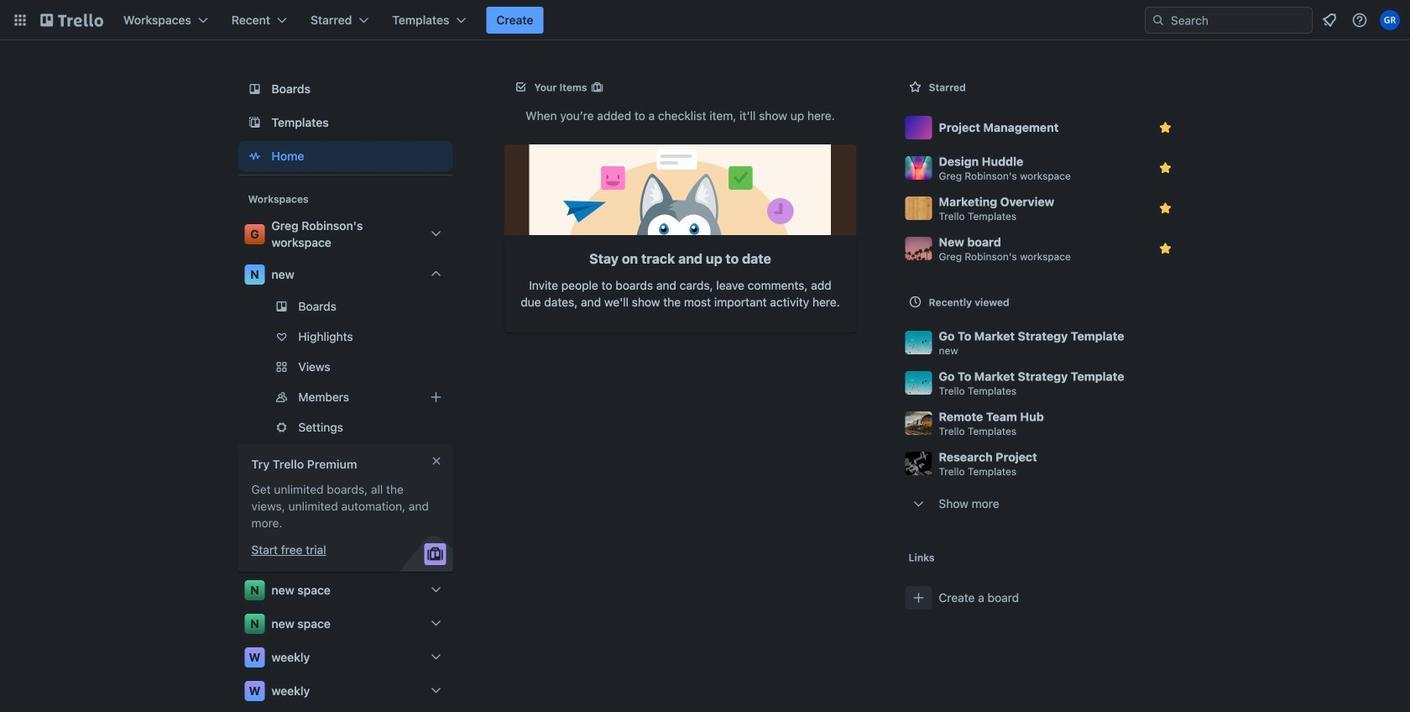 Task type: describe. For each thing, give the bounding box(es) containing it.
click to unstar marketing overview. it will be removed from your starred list. image
[[1158, 200, 1175, 217]]

0 notifications image
[[1320, 10, 1340, 30]]

back to home image
[[40, 7, 103, 34]]

primary element
[[0, 0, 1411, 40]]

Search field
[[1146, 7, 1314, 34]]

greg robinson (gregrobinson96) image
[[1381, 10, 1401, 30]]

home image
[[245, 146, 265, 166]]

add image
[[426, 387, 446, 407]]

search image
[[1152, 13, 1166, 27]]

click to unstar design huddle. it will be removed from your starred list. image
[[1158, 160, 1175, 176]]

template board image
[[245, 113, 265, 133]]



Task type: locate. For each thing, give the bounding box(es) containing it.
click to unstar new board. it will be removed from your starred list. image
[[1158, 240, 1175, 257]]

open information menu image
[[1352, 12, 1369, 29]]

click to unstar project management. it will be removed from your starred list. image
[[1158, 119, 1175, 136]]

board image
[[245, 79, 265, 99]]



Task type: vqa. For each thing, say whether or not it's contained in the screenshot.
topmost LOVE
no



